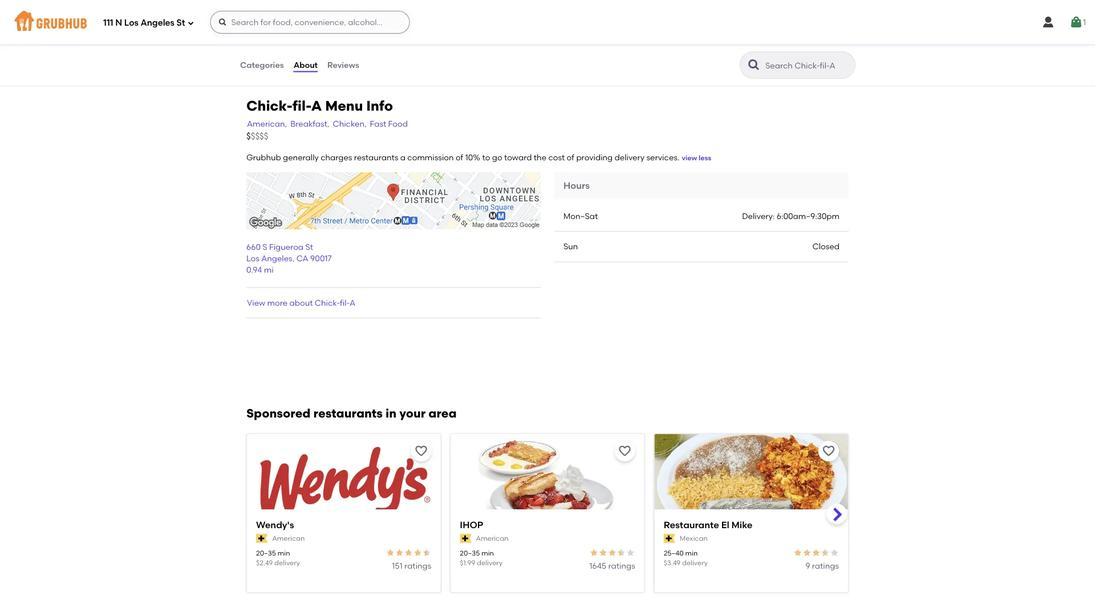 Task type: describe. For each thing, give the bounding box(es) containing it.
save this restaurant button for restaurante el mike
[[819, 441, 839, 461]]

grubhub
[[246, 153, 281, 162]]

view more about chick-fil-a
[[247, 298, 355, 308]]

1 vertical spatial restaurants
[[314, 406, 383, 421]]

services.
[[647, 153, 680, 162]]

toward
[[504, 153, 532, 162]]

american for ihop
[[476, 534, 509, 543]]

25–40
[[664, 549, 684, 557]]

american, breakfast, chicken, fast food
[[247, 119, 408, 129]]

st inside 660 s figueroa st los angeles , ca 90017 0.94 mi
[[305, 242, 313, 252]]

,
[[293, 253, 295, 263]]

delivery for wendy's
[[274, 559, 300, 567]]

save this restaurant image for restaurante el mike
[[822, 444, 836, 458]]

20–35 min $2.49 delivery
[[256, 549, 300, 567]]

fast
[[370, 119, 386, 129]]

wendy's
[[256, 519, 294, 531]]

to
[[482, 153, 490, 162]]

10%
[[465, 153, 480, 162]]

1645
[[590, 561, 607, 571]]

111
[[103, 18, 113, 28]]

save this restaurant button for wendy's
[[411, 441, 432, 461]]

restaurante el mike link
[[664, 519, 839, 531]]

a
[[400, 153, 406, 162]]

hours
[[564, 180, 590, 191]]

n
[[115, 18, 122, 28]]

ratings for ihop
[[608, 561, 635, 571]]

$$$$$
[[246, 131, 268, 141]]

151 ratings
[[392, 561, 432, 571]]

ihop link
[[460, 519, 635, 531]]

restaurante el mike
[[664, 519, 753, 531]]

grubhub generally charges restaurants a commission of 10% to go toward the cost of providing delivery services. view less
[[246, 153, 712, 162]]

0.94
[[246, 265, 262, 275]]

0 horizontal spatial fil-
[[293, 98, 311, 114]]

el
[[722, 519, 730, 531]]

mike
[[732, 519, 753, 531]]

breakfast,
[[291, 119, 329, 129]]

delivery:
[[742, 211, 775, 221]]

american for wendy's
[[272, 534, 305, 543]]

about
[[294, 60, 318, 70]]

660
[[246, 242, 261, 252]]

subscription pass image for restaurante el mike
[[664, 534, 675, 543]]

american,
[[247, 119, 287, 129]]

less
[[699, 154, 712, 162]]

save this restaurant image for wendy's
[[414, 444, 428, 458]]

mon–sat
[[564, 211, 598, 221]]

area
[[429, 406, 457, 421]]

1 horizontal spatial svg image
[[218, 18, 227, 27]]

s
[[263, 242, 267, 252]]

info
[[366, 98, 393, 114]]

in
[[386, 406, 397, 421]]

chick-fil-a menu info
[[246, 98, 393, 114]]

$1.99
[[460, 559, 475, 567]]

ihop logo image
[[451, 434, 645, 530]]

view less button
[[682, 153, 712, 163]]

111 n los angeles st
[[103, 18, 185, 28]]

0 vertical spatial a
[[311, 98, 322, 114]]

0 vertical spatial restaurants
[[354, 153, 398, 162]]

about
[[290, 298, 313, 308]]

the
[[534, 153, 547, 162]]

american, button
[[246, 117, 288, 130]]

1
[[1083, 17, 1086, 27]]

los inside main navigation navigation
[[124, 18, 139, 28]]

save this restaurant button for ihop
[[615, 441, 635, 461]]

closed
[[813, 242, 840, 251]]

subscription pass image
[[256, 534, 268, 543]]

generally
[[283, 153, 319, 162]]

9 ratings
[[806, 561, 839, 571]]

$3.49
[[664, 559, 681, 567]]

min for ihop
[[482, 549, 494, 557]]

ihop
[[460, 519, 483, 531]]



Task type: locate. For each thing, give the bounding box(es) containing it.
20–35 inside 20–35 min $2.49 delivery
[[256, 549, 276, 557]]

of
[[456, 153, 463, 162], [567, 153, 575, 162]]

subscription pass image down the ihop
[[460, 534, 472, 543]]

save this restaurant image
[[414, 444, 428, 458], [822, 444, 836, 458]]

1 horizontal spatial st
[[305, 242, 313, 252]]

151
[[392, 561, 403, 571]]

sponsored restaurants in your area
[[246, 406, 457, 421]]

20–35 min $1.99 delivery
[[460, 549, 503, 567]]

categories button
[[240, 45, 285, 86]]

1 button
[[1070, 12, 1086, 33]]

sun
[[564, 242, 578, 251]]

2 horizontal spatial save this restaurant button
[[819, 441, 839, 461]]

angeles up mi
[[261, 253, 293, 263]]

Search Chick-fil-A search field
[[765, 60, 852, 71]]

660 s figueroa st los angeles , ca 90017 0.94 mi
[[246, 242, 332, 275]]

delivery for ihop
[[477, 559, 503, 567]]

fast food button
[[369, 117, 408, 130]]

delivery for restaurante el mike
[[682, 559, 708, 567]]

subscription pass image up 25–40
[[664, 534, 675, 543]]

menu
[[325, 98, 363, 114]]

1 vertical spatial st
[[305, 242, 313, 252]]

1 vertical spatial fil-
[[340, 298, 350, 308]]

min inside 20–35 min $1.99 delivery
[[482, 549, 494, 557]]

delivery inside 25–40 min $3.49 delivery
[[682, 559, 708, 567]]

your
[[399, 406, 426, 421]]

0 vertical spatial fil-
[[293, 98, 311, 114]]

0 horizontal spatial save this restaurant image
[[414, 444, 428, 458]]

delivery right the $1.99 on the left bottom
[[477, 559, 503, 567]]

1 vertical spatial a
[[350, 298, 355, 308]]

2 american from the left
[[476, 534, 509, 543]]

1 20–35 from the left
[[256, 549, 276, 557]]

2 save this restaurant button from the left
[[615, 441, 635, 461]]

1 horizontal spatial chick-
[[315, 298, 340, 308]]

figueroa
[[269, 242, 304, 252]]

min down the ihop
[[482, 549, 494, 557]]

6:00am–9:30pm
[[777, 211, 840, 221]]

min for wendy's
[[278, 549, 290, 557]]

1 vertical spatial chick-
[[315, 298, 340, 308]]

$2.49
[[256, 559, 273, 567]]

mi
[[264, 265, 274, 275]]

a up the breakfast,
[[311, 98, 322, 114]]

1 subscription pass image from the left
[[460, 534, 472, 543]]

0 horizontal spatial svg image
[[187, 20, 194, 27]]

wendy's logo image
[[247, 434, 441, 530]]

0 horizontal spatial chick-
[[246, 98, 293, 114]]

2 20–35 from the left
[[460, 549, 480, 557]]

0 horizontal spatial ratings
[[405, 561, 432, 571]]

1 horizontal spatial subscription pass image
[[664, 534, 675, 543]]

min down "mexican"
[[685, 549, 698, 557]]

chick- up american, at left top
[[246, 98, 293, 114]]

0 horizontal spatial a
[[311, 98, 322, 114]]

restaurants left in
[[314, 406, 383, 421]]

los right n in the top of the page
[[124, 18, 139, 28]]

ratings right "1645"
[[608, 561, 635, 571]]

2 min from the left
[[482, 549, 494, 557]]

min inside 25–40 min $3.49 delivery
[[685, 549, 698, 557]]

1 horizontal spatial american
[[476, 534, 509, 543]]

categories
[[240, 60, 284, 70]]

american
[[272, 534, 305, 543], [476, 534, 509, 543]]

min for restaurante el mike
[[685, 549, 698, 557]]

sponsored
[[246, 406, 311, 421]]

ca
[[296, 253, 308, 263]]

2 ratings from the left
[[608, 561, 635, 571]]

chicken, button
[[332, 117, 367, 130]]

reviews button
[[327, 45, 360, 86]]

svg image
[[1070, 15, 1083, 29]]

25–40 min $3.49 delivery
[[664, 549, 708, 567]]

2 save this restaurant image from the left
[[822, 444, 836, 458]]

view
[[247, 298, 265, 308]]

angeles inside main navigation navigation
[[141, 18, 175, 28]]

los inside 660 s figueroa st los angeles , ca 90017 0.94 mi
[[246, 253, 260, 263]]

1 ratings from the left
[[405, 561, 432, 571]]

1 save this restaurant button from the left
[[411, 441, 432, 461]]

3 save this restaurant button from the left
[[819, 441, 839, 461]]

a right about
[[350, 298, 355, 308]]

1 horizontal spatial of
[[567, 153, 575, 162]]

a
[[311, 98, 322, 114], [350, 298, 355, 308]]

2 horizontal spatial min
[[685, 549, 698, 557]]

american down wendy's
[[272, 534, 305, 543]]

of right the cost
[[567, 153, 575, 162]]

commission
[[408, 153, 454, 162]]

ratings
[[405, 561, 432, 571], [608, 561, 635, 571], [812, 561, 839, 571]]

st inside main navigation navigation
[[177, 18, 185, 28]]

go
[[492, 153, 502, 162]]

1 horizontal spatial save this restaurant image
[[822, 444, 836, 458]]

90017
[[310, 253, 332, 263]]

1 vertical spatial los
[[246, 253, 260, 263]]

chicken,
[[333, 119, 367, 129]]

chick-
[[246, 98, 293, 114], [315, 298, 340, 308]]

reviews
[[328, 60, 359, 70]]

0 vertical spatial angeles
[[141, 18, 175, 28]]

subscription pass image
[[460, 534, 472, 543], [664, 534, 675, 543]]

20–35 up $2.49
[[256, 549, 276, 557]]

min inside 20–35 min $2.49 delivery
[[278, 549, 290, 557]]

1 horizontal spatial a
[[350, 298, 355, 308]]

2 horizontal spatial svg image
[[1042, 15, 1055, 29]]

3 min from the left
[[685, 549, 698, 557]]

star icon image
[[386, 548, 395, 557], [395, 548, 404, 557], [404, 548, 413, 557], [413, 548, 422, 557], [422, 548, 432, 557], [422, 548, 432, 557], [590, 548, 599, 557], [599, 548, 608, 557], [608, 548, 617, 557], [617, 548, 626, 557], [617, 548, 626, 557], [626, 548, 635, 557], [794, 548, 803, 557], [803, 548, 812, 557], [812, 548, 821, 557], [821, 548, 830, 557], [821, 548, 830, 557], [830, 548, 839, 557]]

view
[[682, 154, 697, 162]]

9
[[806, 561, 810, 571]]

min down wendy's
[[278, 549, 290, 557]]

search icon image
[[747, 58, 761, 72]]

of left 10%
[[456, 153, 463, 162]]

1 horizontal spatial save this restaurant button
[[615, 441, 635, 461]]

breakfast, button
[[290, 117, 330, 130]]

0 horizontal spatial angeles
[[141, 18, 175, 28]]

3 ratings from the left
[[812, 561, 839, 571]]

st
[[177, 18, 185, 28], [305, 242, 313, 252]]

20–35 inside 20–35 min $1.99 delivery
[[460, 549, 480, 557]]

1 horizontal spatial los
[[246, 253, 260, 263]]

wendy's link
[[256, 519, 432, 531]]

20–35
[[256, 549, 276, 557], [460, 549, 480, 557]]

1 horizontal spatial ratings
[[608, 561, 635, 571]]

2 horizontal spatial ratings
[[812, 561, 839, 571]]

los down 660
[[246, 253, 260, 263]]

fil-
[[293, 98, 311, 114], [340, 298, 350, 308]]

restaurante el mike logo image
[[655, 434, 848, 530]]

delivery left 'services.'
[[615, 153, 645, 162]]

delivery inside 20–35 min $2.49 delivery
[[274, 559, 300, 567]]

restaurante
[[664, 519, 719, 531]]

charges
[[321, 153, 352, 162]]

0 horizontal spatial min
[[278, 549, 290, 557]]

1 horizontal spatial min
[[482, 549, 494, 557]]

ratings right '151'
[[405, 561, 432, 571]]

1 vertical spatial angeles
[[261, 253, 293, 263]]

0 horizontal spatial subscription pass image
[[460, 534, 472, 543]]

0 vertical spatial los
[[124, 18, 139, 28]]

Search for food, convenience, alcohol... search field
[[210, 11, 410, 34]]

delivery right $3.49
[[682, 559, 708, 567]]

1645 ratings
[[590, 561, 635, 571]]

save this restaurant image
[[618, 444, 632, 458]]

0 vertical spatial chick-
[[246, 98, 293, 114]]

delivery
[[615, 153, 645, 162], [274, 559, 300, 567], [477, 559, 503, 567], [682, 559, 708, 567]]

ratings for restaurante el mike
[[812, 561, 839, 571]]

2 of from the left
[[567, 153, 575, 162]]

los
[[124, 18, 139, 28], [246, 253, 260, 263]]

20–35 up the $1.99 on the left bottom
[[460, 549, 480, 557]]

1 horizontal spatial fil-
[[340, 298, 350, 308]]

save this restaurant button
[[411, 441, 432, 461], [615, 441, 635, 461], [819, 441, 839, 461]]

angeles right n in the top of the page
[[141, 18, 175, 28]]

chick- right about
[[315, 298, 340, 308]]

delivery: 6:00am–9:30pm
[[742, 211, 840, 221]]

restaurants left a
[[354, 153, 398, 162]]

ratings right 9
[[812, 561, 839, 571]]

fil- up the breakfast,
[[293, 98, 311, 114]]

$
[[246, 131, 251, 141]]

providing
[[576, 153, 613, 162]]

subscription pass image for ihop
[[460, 534, 472, 543]]

about button
[[293, 45, 318, 86]]

more
[[267, 298, 288, 308]]

1 of from the left
[[456, 153, 463, 162]]

2 subscription pass image from the left
[[664, 534, 675, 543]]

1 min from the left
[[278, 549, 290, 557]]

0 horizontal spatial american
[[272, 534, 305, 543]]

20–35 for wendy's
[[256, 549, 276, 557]]

food
[[388, 119, 408, 129]]

0 horizontal spatial st
[[177, 18, 185, 28]]

0 vertical spatial st
[[177, 18, 185, 28]]

main navigation navigation
[[0, 0, 1095, 45]]

american up 20–35 min $1.99 delivery
[[476, 534, 509, 543]]

1 horizontal spatial 20–35
[[460, 549, 480, 557]]

0 horizontal spatial los
[[124, 18, 139, 28]]

0 horizontal spatial save this restaurant button
[[411, 441, 432, 461]]

angeles
[[141, 18, 175, 28], [261, 253, 293, 263]]

delivery inside 20–35 min $1.99 delivery
[[477, 559, 503, 567]]

0 horizontal spatial of
[[456, 153, 463, 162]]

mexican
[[680, 534, 708, 543]]

ratings for wendy's
[[405, 561, 432, 571]]

0 horizontal spatial 20–35
[[256, 549, 276, 557]]

1 american from the left
[[272, 534, 305, 543]]

svg image
[[1042, 15, 1055, 29], [218, 18, 227, 27], [187, 20, 194, 27]]

angeles inside 660 s figueroa st los angeles , ca 90017 0.94 mi
[[261, 253, 293, 263]]

delivery right $2.49
[[274, 559, 300, 567]]

1 save this restaurant image from the left
[[414, 444, 428, 458]]

fil- right about
[[340, 298, 350, 308]]

20–35 for ihop
[[460, 549, 480, 557]]

cost
[[549, 153, 565, 162]]

1 horizontal spatial angeles
[[261, 253, 293, 263]]

min
[[278, 549, 290, 557], [482, 549, 494, 557], [685, 549, 698, 557]]



Task type: vqa. For each thing, say whether or not it's contained in the screenshot.
Breakfast Paninis inside the tab
no



